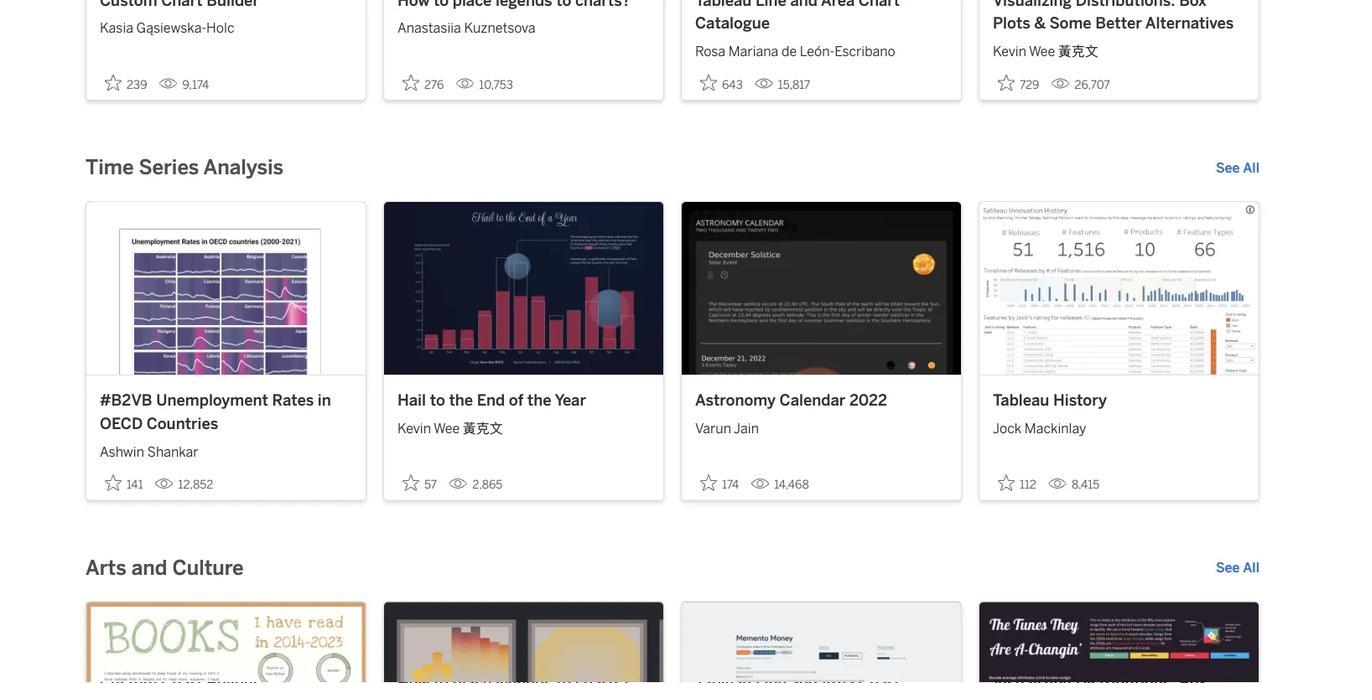 Task type: describe. For each thing, give the bounding box(es) containing it.
add favorite button for 15,817
[[696, 69, 748, 96]]

countries
[[147, 415, 218, 433]]

2022
[[850, 392, 888, 410]]

rosa mariana de león-escribano
[[696, 43, 896, 59]]

9,174
[[182, 77, 209, 91]]

729
[[1020, 77, 1040, 91]]

rates
[[272, 392, 314, 410]]

jock mackinlay link
[[993, 412, 1246, 439]]

8,415 views element
[[1042, 472, 1107, 499]]

ashwin shankar
[[100, 444, 199, 460]]

wee for plots
[[1029, 43, 1056, 59]]

line
[[756, 0, 787, 9]]

Add Favorite button
[[696, 470, 744, 497]]

4 workbook thumbnail image from the left
[[980, 202, 1259, 375]]

tableau line and area chart catalogue
[[696, 0, 900, 32]]

arts and culture
[[86, 556, 244, 580]]

8,415
[[1072, 478, 1100, 492]]

14,468 views element
[[744, 472, 816, 499]]

see all for time series analysis
[[1216, 160, 1260, 176]]

unemployment
[[156, 392, 268, 410]]

Add Favorite button
[[398, 69, 449, 96]]

anastasiia kuznetsova
[[398, 20, 536, 36]]

see for arts and culture
[[1216, 561, 1241, 577]]

workbook thumbnail image for 2022
[[682, 202, 961, 375]]

hail
[[398, 392, 426, 410]]

tableau history link
[[993, 389, 1246, 412]]

analysis
[[203, 155, 284, 179]]

15,817
[[778, 77, 811, 91]]

astronomy calendar 2022
[[696, 392, 888, 410]]

黃克文 for of
[[463, 421, 503, 437]]

12,852
[[178, 478, 213, 492]]

varun jain
[[696, 421, 759, 437]]

kevin wee 黃克文 link for the
[[398, 412, 650, 439]]

10,753
[[479, 77, 513, 91]]

276
[[425, 77, 444, 91]]

rosa
[[696, 43, 726, 59]]

to
[[430, 392, 445, 410]]

kuznetsova
[[464, 20, 536, 36]]

distributions:
[[1076, 0, 1176, 9]]

catalogue
[[696, 14, 770, 32]]

Add Favorite button
[[398, 470, 442, 497]]

add favorite button for 8,415
[[993, 470, 1042, 497]]

1 the from the left
[[449, 392, 473, 410]]

and inside arts and culture heading
[[131, 556, 167, 580]]

kevin for visualizing distributions: box plots & some better alternatives
[[993, 43, 1027, 59]]

all for time series analysis
[[1243, 160, 1260, 176]]

anastasiia kuznetsova link
[[398, 11, 650, 38]]

add favorite button for 9,174
[[100, 69, 152, 96]]

see all link for arts and culture
[[1216, 559, 1260, 579]]

end
[[477, 392, 505, 410]]

kasia gąsiewska-holc
[[100, 20, 234, 36]]

tableau for tableau line and area chart catalogue
[[696, 0, 752, 9]]

643
[[722, 77, 743, 91]]

239
[[127, 77, 147, 91]]

15,817 views element
[[748, 71, 817, 98]]

141
[[127, 478, 143, 492]]

Add Favorite button
[[993, 69, 1045, 96]]

of
[[509, 392, 524, 410]]

kasia gąsiewska-holc link
[[100, 11, 352, 38]]

kevin wee 黃克文 for plots
[[993, 43, 1099, 59]]

kasia
[[100, 20, 133, 36]]

add favorite button for 12,852
[[100, 470, 148, 497]]

area
[[821, 0, 855, 9]]

wee for end
[[434, 421, 460, 437]]

26,707
[[1075, 77, 1111, 91]]



Task type: locate. For each thing, give the bounding box(es) containing it.
kevin wee 黃克文 down &
[[993, 43, 1099, 59]]

0 vertical spatial see all link
[[1216, 158, 1260, 178]]

黃克文 for &
[[1059, 43, 1099, 59]]

add favorite button containing 112
[[993, 470, 1042, 497]]

add favorite button containing 239
[[100, 69, 152, 96]]

kevin wee 黃克文 link
[[993, 35, 1246, 61], [398, 412, 650, 439]]

tableau up the jock
[[993, 392, 1050, 410]]

1 vertical spatial see
[[1216, 561, 1241, 577]]

hail to the end of the year link
[[398, 389, 650, 412]]

kevin wee 黃克文 down to
[[398, 421, 503, 437]]

0 vertical spatial kevin wee 黃克文 link
[[993, 35, 1246, 61]]

12,852 views element
[[148, 472, 220, 499]]

anastasiia
[[398, 20, 461, 36]]

wee down to
[[434, 421, 460, 437]]

jock
[[993, 421, 1022, 437]]

1 workbook thumbnail image from the left
[[86, 202, 366, 375]]

1 vertical spatial kevin wee 黃克文
[[398, 421, 503, 437]]

add favorite button containing 141
[[100, 470, 148, 497]]

0 vertical spatial and
[[791, 0, 818, 9]]

0 horizontal spatial kevin wee 黃克文 link
[[398, 412, 650, 439]]

alternatives
[[1146, 14, 1234, 32]]

escribano
[[835, 43, 896, 59]]

kevin for hail to the end of the year
[[398, 421, 431, 437]]

黃克文 down end
[[463, 421, 503, 437]]

all
[[1243, 160, 1260, 176], [1243, 561, 1260, 577]]

174
[[722, 478, 739, 492]]

the right of
[[528, 392, 552, 410]]

culture
[[172, 556, 244, 580]]

1 vertical spatial all
[[1243, 561, 1260, 577]]

kevin wee 黃克文
[[993, 43, 1099, 59], [398, 421, 503, 437]]

chart
[[859, 0, 900, 9]]

workbook thumbnail image
[[86, 202, 366, 375], [384, 202, 664, 375], [682, 202, 961, 375], [980, 202, 1259, 375]]

1 see all from the top
[[1216, 160, 1260, 176]]

0 horizontal spatial wee
[[434, 421, 460, 437]]

time
[[86, 155, 134, 179]]

add favorite button down kasia
[[100, 69, 152, 96]]

2,865 views element
[[442, 472, 510, 499]]

0 horizontal spatial tableau
[[696, 0, 752, 9]]

14,468
[[775, 478, 809, 492]]

wee
[[1029, 43, 1056, 59], [434, 421, 460, 437]]

1 horizontal spatial tableau
[[993, 392, 1050, 410]]

mariana
[[729, 43, 779, 59]]

see for time series analysis
[[1216, 160, 1241, 176]]

jain
[[734, 421, 759, 437]]

tableau line and area chart catalogue link
[[696, 0, 948, 35]]

see all time series analysis element
[[1216, 158, 1260, 178]]

0 vertical spatial tableau
[[696, 0, 752, 9]]

1 horizontal spatial kevin wee 黃克文 link
[[993, 35, 1246, 61]]

visualizing distributions: box plots & some better alternatives link
[[993, 0, 1246, 35]]

arts and culture heading
[[86, 555, 244, 582]]

2 workbook thumbnail image from the left
[[384, 202, 664, 375]]

0 vertical spatial kevin
[[993, 43, 1027, 59]]

the right to
[[449, 392, 473, 410]]

león-
[[800, 43, 835, 59]]

box
[[1180, 0, 1207, 9]]

1 horizontal spatial wee
[[1029, 43, 1056, 59]]

2 see from the top
[[1216, 561, 1241, 577]]

the
[[449, 392, 473, 410], [528, 392, 552, 410]]

0 horizontal spatial and
[[131, 556, 167, 580]]

2 the from the left
[[528, 392, 552, 410]]

add favorite button down the jock
[[993, 470, 1042, 497]]

3 workbook thumbnail image from the left
[[682, 202, 961, 375]]

mackinlay
[[1025, 421, 1087, 437]]

1 all from the top
[[1243, 160, 1260, 176]]

tableau up catalogue
[[696, 0, 752, 9]]

and right 'arts'
[[131, 556, 167, 580]]

in
[[318, 392, 331, 410]]

0 vertical spatial kevin wee 黃克文
[[993, 43, 1099, 59]]

#b2vb unemployment rates in oecd countries link
[[100, 389, 352, 435]]

#b2vb unemployment rates in oecd countries
[[100, 392, 331, 433]]

1 vertical spatial see all link
[[1216, 559, 1260, 579]]

see all link
[[1216, 158, 1260, 178], [1216, 559, 1260, 579]]

arts
[[86, 556, 126, 580]]

1 horizontal spatial the
[[528, 392, 552, 410]]

1 vertical spatial and
[[131, 556, 167, 580]]

kevin down plots
[[993, 43, 1027, 59]]

plots
[[993, 14, 1031, 32]]

kevin wee 黃克文 link down of
[[398, 412, 650, 439]]

0 horizontal spatial kevin
[[398, 421, 431, 437]]

Add Favorite button
[[100, 69, 152, 96], [696, 69, 748, 96], [100, 470, 148, 497], [993, 470, 1042, 497]]

and inside tableau line and area chart catalogue
[[791, 0, 818, 9]]

shankar
[[147, 444, 199, 460]]

de
[[782, 43, 797, 59]]

holc
[[206, 20, 234, 36]]

0 horizontal spatial the
[[449, 392, 473, 410]]

2 all from the top
[[1243, 561, 1260, 577]]

visualizing distributions: box plots & some better alternatives
[[993, 0, 1234, 32]]

kevin wee 黃克文 for end
[[398, 421, 503, 437]]

kevin down hail
[[398, 421, 431, 437]]

1 horizontal spatial kevin wee 黃克文
[[993, 43, 1099, 59]]

see all
[[1216, 160, 1260, 176], [1216, 561, 1260, 577]]

0 vertical spatial see all
[[1216, 160, 1260, 176]]

1 vertical spatial tableau
[[993, 392, 1050, 410]]

tableau
[[696, 0, 752, 9], [993, 392, 1050, 410]]

1 vertical spatial see all
[[1216, 561, 1260, 577]]

0 vertical spatial wee
[[1029, 43, 1056, 59]]

all for arts and culture
[[1243, 561, 1260, 577]]

9,174 views element
[[152, 71, 216, 98]]

some
[[1050, 14, 1092, 32]]

10,753 views element
[[449, 71, 520, 98]]

1 vertical spatial wee
[[434, 421, 460, 437]]

all inside see all time series analysis element
[[1243, 160, 1260, 176]]

and
[[791, 0, 818, 9], [131, 556, 167, 580]]

#b2vb
[[100, 392, 152, 410]]

time series analysis heading
[[86, 154, 284, 181]]

2,865
[[472, 478, 503, 492]]

astronomy calendar 2022 link
[[696, 389, 948, 412]]

1 horizontal spatial kevin
[[993, 43, 1027, 59]]

and right line on the top
[[791, 0, 818, 9]]

0 vertical spatial see
[[1216, 160, 1241, 176]]

黃克文
[[1059, 43, 1099, 59], [463, 421, 503, 437]]

oecd
[[100, 415, 143, 433]]

0 horizontal spatial kevin wee 黃克文
[[398, 421, 503, 437]]

see all for arts and culture
[[1216, 561, 1260, 577]]

1 vertical spatial kevin
[[398, 421, 431, 437]]

ashwin
[[100, 444, 144, 460]]

rosa mariana de león-escribano link
[[696, 35, 948, 61]]

黃克文 down some
[[1059, 43, 1099, 59]]

gąsiewska-
[[136, 20, 206, 36]]

2 see all link from the top
[[1216, 559, 1260, 579]]

112
[[1020, 478, 1037, 492]]

better
[[1096, 14, 1142, 32]]

see
[[1216, 160, 1241, 176], [1216, 561, 1241, 577]]

2 see all from the top
[[1216, 561, 1260, 577]]

&
[[1035, 14, 1046, 32]]

history
[[1054, 392, 1107, 410]]

hail to the end of the year
[[398, 392, 586, 410]]

kevin wee 黃克文 link for some
[[993, 35, 1246, 61]]

1 vertical spatial 黃克文
[[463, 421, 503, 437]]

1 horizontal spatial 黃克文
[[1059, 43, 1099, 59]]

ashwin shankar link
[[100, 435, 352, 462]]

0 vertical spatial 黃克文
[[1059, 43, 1099, 59]]

tableau for tableau history
[[993, 392, 1050, 410]]

calendar
[[780, 392, 846, 410]]

add favorite button down ashwin
[[100, 470, 148, 497]]

visualizing
[[993, 0, 1072, 9]]

wee down &
[[1029, 43, 1056, 59]]

1 see all link from the top
[[1216, 158, 1260, 178]]

series
[[139, 155, 199, 179]]

time series analysis
[[86, 155, 284, 179]]

1 see from the top
[[1216, 160, 1241, 176]]

tableau inside tableau line and area chart catalogue
[[696, 0, 752, 9]]

add favorite button down rosa
[[696, 69, 748, 96]]

see all arts and culture element
[[1216, 559, 1260, 579]]

0 horizontal spatial 黃克文
[[463, 421, 503, 437]]

astronomy
[[696, 392, 776, 410]]

varun jain link
[[696, 412, 948, 439]]

tableau history
[[993, 392, 1107, 410]]

57
[[425, 478, 437, 492]]

jock mackinlay
[[993, 421, 1087, 437]]

year
[[555, 392, 586, 410]]

26,707 views element
[[1045, 71, 1117, 98]]

see all link for time series analysis
[[1216, 158, 1260, 178]]

kevin wee 黃克文 link down the better
[[993, 35, 1246, 61]]

0 vertical spatial all
[[1243, 160, 1260, 176]]

all inside the see all arts and culture element
[[1243, 561, 1260, 577]]

workbook thumbnail image for the
[[384, 202, 664, 375]]

workbook thumbnail image for rates
[[86, 202, 366, 375]]

1 vertical spatial kevin wee 黃克文 link
[[398, 412, 650, 439]]

add favorite button containing 643
[[696, 69, 748, 96]]

varun
[[696, 421, 732, 437]]

1 horizontal spatial and
[[791, 0, 818, 9]]

kevin
[[993, 43, 1027, 59], [398, 421, 431, 437]]



Task type: vqa. For each thing, say whether or not it's contained in the screenshot.
Add Favorite button containing 57
yes



